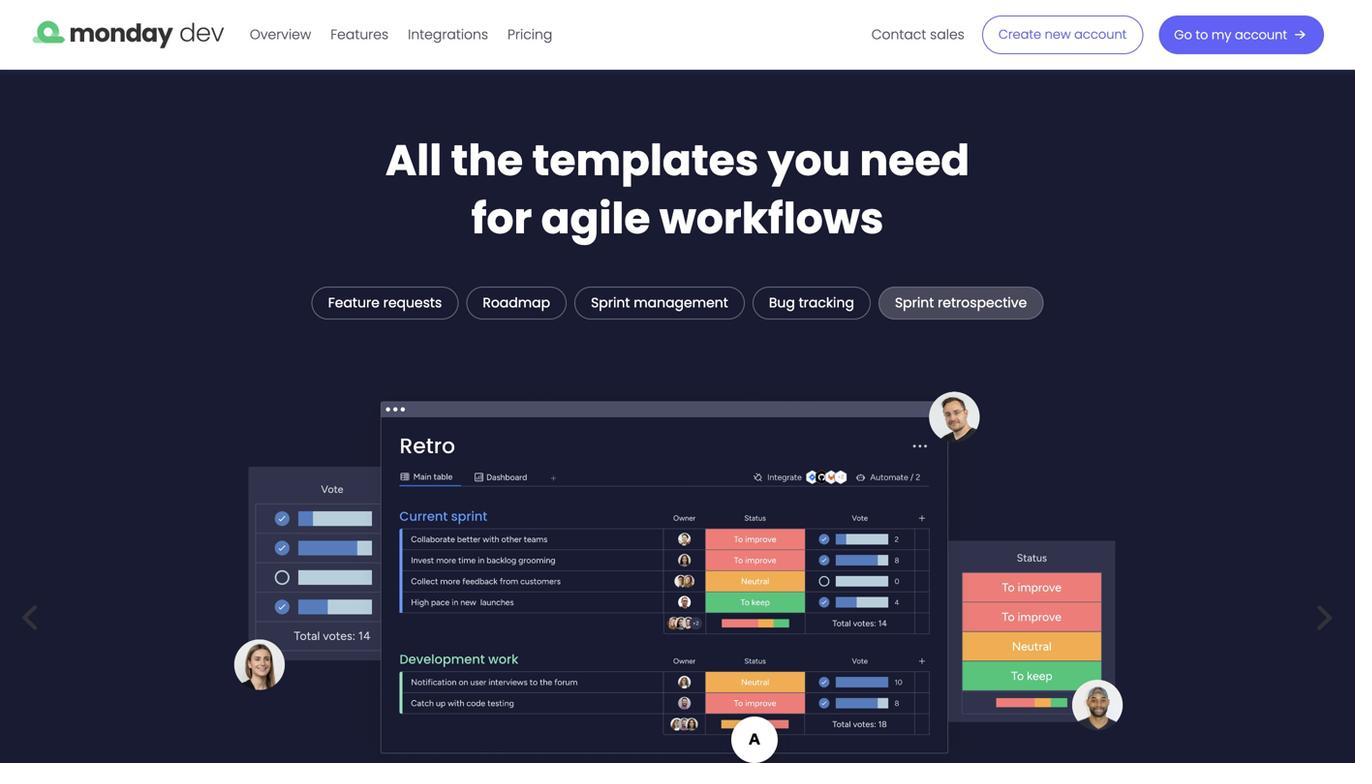 Task type: vqa. For each thing, say whether or not it's contained in the screenshot.
for
yes



Task type: locate. For each thing, give the bounding box(es) containing it.
sprint retrospective
[[895, 293, 1027, 312]]

2 sprint from the left
[[895, 293, 934, 312]]

retrospective
[[938, 293, 1027, 312]]

create new account
[[999, 26, 1127, 43]]

sprint left the management
[[591, 293, 630, 312]]

create
[[999, 26, 1042, 43]]

main element
[[240, 0, 1324, 70]]

1 horizontal spatial account
[[1235, 26, 1288, 44]]

feature
[[328, 293, 380, 312]]

sprint
[[591, 293, 630, 312], [895, 293, 934, 312]]

0 horizontal spatial sprint
[[591, 293, 630, 312]]

you
[[768, 131, 851, 190]]

bug
[[769, 293, 795, 312]]

0 horizontal spatial account
[[1075, 26, 1127, 43]]

next item button
[[1294, 587, 1355, 649]]

requests
[[383, 293, 442, 312]]

workflows
[[660, 189, 884, 248]]

account right new
[[1075, 26, 1127, 43]]

account right my
[[1235, 26, 1288, 44]]

sprint inside tab
[[895, 293, 934, 312]]

1 horizontal spatial sprint
[[895, 293, 934, 312]]

sprint inside tab
[[591, 293, 630, 312]]

sprint management
[[591, 293, 728, 312]]

all
[[385, 131, 442, 190]]

feature requests tab
[[312, 287, 459, 320]]

my
[[1212, 26, 1232, 44]]

bug tracking tab
[[753, 287, 871, 320]]

sprint left retrospective
[[895, 293, 934, 312]]

1 sprint from the left
[[591, 293, 630, 312]]

features
[[331, 25, 389, 44]]

to
[[1196, 26, 1209, 44]]

tracking
[[799, 293, 854, 312]]

management
[[634, 293, 728, 312]]

pricing link
[[498, 19, 562, 50]]

sprint retrospective tab
[[879, 287, 1044, 320]]

new
[[1045, 26, 1071, 43]]

for
[[471, 189, 532, 248]]

account
[[1075, 26, 1127, 43], [1235, 26, 1288, 44]]

sprint management tab
[[575, 287, 745, 320]]



Task type: describe. For each thing, give the bounding box(es) containing it.
sprint for sprint management
[[591, 293, 630, 312]]

contact sales
[[872, 25, 965, 44]]

contact sales button
[[862, 19, 975, 50]]

go
[[1175, 26, 1193, 44]]

sprint for sprint retrospective
[[895, 293, 934, 312]]

structure positive and negative feedback for plan improvements after a working sprint. image
[[70, 366, 1286, 763]]

roadmap
[[483, 293, 550, 312]]

the
[[451, 131, 523, 190]]

previous item image
[[22, 587, 38, 649]]

go to my account button
[[1159, 16, 1324, 54]]

feature requests
[[328, 293, 442, 312]]

overview link
[[240, 19, 321, 50]]

need
[[860, 131, 970, 190]]

previous item button
[[0, 587, 61, 649]]

create new account button
[[982, 16, 1144, 54]]

contact
[[872, 25, 927, 44]]

bug tracking
[[769, 293, 854, 312]]

monday.com dev image
[[31, 13, 225, 53]]

all the templates you need for agile workflows
[[385, 131, 970, 248]]

sales
[[930, 25, 965, 44]]

features link
[[321, 19, 398, 50]]

use cases tabs tab list
[[312, 287, 1044, 320]]

next item image
[[1318, 587, 1333, 649]]

integrations link
[[398, 19, 498, 50]]

agile
[[541, 189, 651, 248]]

overview
[[250, 25, 311, 44]]

roadmap tab
[[466, 287, 567, 320]]

account inside button
[[1235, 26, 1288, 44]]

templates
[[532, 131, 759, 190]]

go to my account
[[1175, 26, 1288, 44]]

integrations
[[408, 25, 488, 44]]

pricing
[[508, 25, 553, 44]]

account inside button
[[1075, 26, 1127, 43]]



